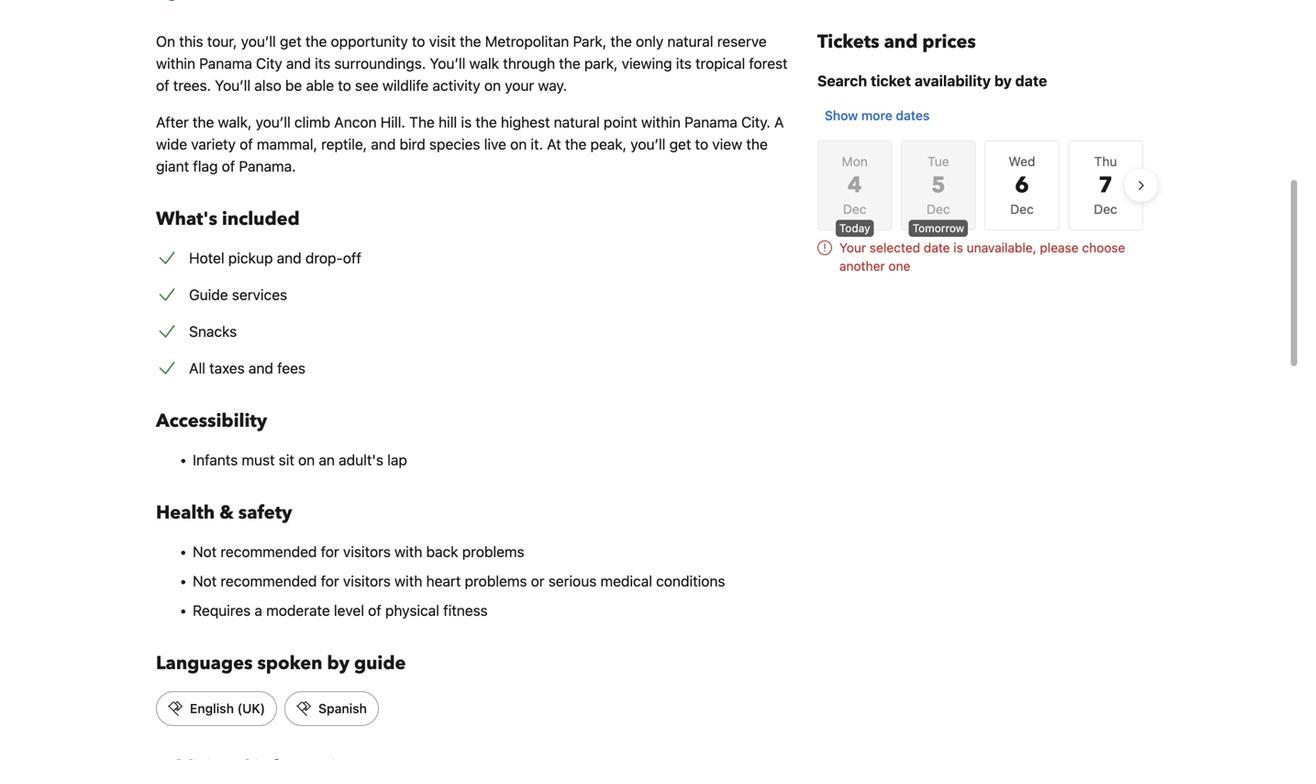 Task type: describe. For each thing, give the bounding box(es) containing it.
thu
[[1095, 154, 1118, 169]]

problems for heart
[[465, 572, 527, 590]]

panama.
[[239, 157, 296, 175]]

and left fees
[[249, 359, 274, 377]]

the up walk
[[460, 33, 481, 50]]

get inside after the walk, you'll climb ancon hill. the hill is the highest natural point within panama city. a wide variety of mammal, reptile, and bird species live on it. at the peak, you'll get to view the giant flag of panama.
[[670, 135, 692, 153]]

visitors for heart
[[343, 572, 391, 590]]

taxes
[[209, 359, 245, 377]]

ticket
[[871, 72, 912, 90]]

see
[[355, 77, 379, 94]]

tue
[[928, 154, 950, 169]]

variety
[[191, 135, 236, 153]]

tue 5 dec tomorrow
[[913, 154, 965, 235]]

must
[[242, 451, 275, 469]]

&
[[220, 500, 234, 526]]

infants must sit on an adult's lap
[[193, 451, 407, 469]]

panama inside on this tour, you'll get the opportunity to visit the metropolitan park, the only natural reserve within panama city and its surroundings. you'll walk through the park, viewing its tropical forest of trees. you'll also be able to see wildlife activity on your way.
[[199, 55, 252, 72]]

mon
[[842, 154, 868, 169]]

what's included
[[156, 207, 300, 232]]

english
[[190, 701, 234, 716]]

selected
[[870, 240, 921, 255]]

of down walk,
[[240, 135, 253, 153]]

able
[[306, 77, 334, 94]]

region containing 4
[[803, 132, 1159, 239]]

climb
[[295, 113, 331, 131]]

after the walk, you'll climb ancon hill. the hill is the highest natural point within panama city. a wide variety of mammal, reptile, and bird species live on it. at the peak, you'll get to view the giant flag of panama.
[[156, 113, 785, 175]]

view
[[713, 135, 743, 153]]

1 its from the left
[[315, 55, 331, 72]]

dec for 6
[[1011, 202, 1034, 217]]

the up way.
[[559, 55, 581, 72]]

2 vertical spatial you'll
[[631, 135, 666, 153]]

panama inside after the walk, you'll climb ancon hill. the hill is the highest natural point within panama city. a wide variety of mammal, reptile, and bird species live on it. at the peak, you'll get to view the giant flag of panama.
[[685, 113, 738, 131]]

not for not recommended for visitors with heart problems or serious medical conditions
[[193, 572, 217, 590]]

you'll for walk,
[[256, 113, 291, 131]]

spoken
[[257, 651, 323, 676]]

0 horizontal spatial you'll
[[215, 77, 251, 94]]

1 horizontal spatial to
[[412, 33, 425, 50]]

english (uk)
[[190, 701, 265, 716]]

physical
[[386, 602, 440, 619]]

6
[[1016, 170, 1030, 201]]

after
[[156, 113, 189, 131]]

hotel pickup and drop-off
[[189, 249, 362, 267]]

with for back
[[395, 543, 423, 560]]

0 vertical spatial you'll
[[430, 55, 466, 72]]

problems for back
[[462, 543, 525, 560]]

natural inside after the walk, you'll climb ancon hill. the hill is the highest natural point within panama city. a wide variety of mammal, reptile, and bird species live on it. at the peak, you'll get to view the giant flag of panama.
[[554, 113, 600, 131]]

pickup
[[228, 249, 273, 267]]

safety
[[238, 500, 292, 526]]

a
[[255, 602, 263, 619]]

infants
[[193, 451, 238, 469]]

an
[[319, 451, 335, 469]]

walk
[[470, 55, 499, 72]]

flag
[[193, 157, 218, 175]]

please
[[1041, 240, 1079, 255]]

tomorrow
[[913, 222, 965, 235]]

it.
[[531, 135, 544, 153]]

more
[[862, 108, 893, 123]]

dec for 7
[[1095, 202, 1118, 217]]

show more dates
[[825, 108, 930, 123]]

languages spoken by guide
[[156, 651, 406, 676]]

1 vertical spatial to
[[338, 77, 351, 94]]

requires a moderate level of physical fitness
[[193, 602, 488, 619]]

languages
[[156, 651, 253, 676]]

species
[[430, 135, 481, 153]]

peak,
[[591, 135, 627, 153]]

your
[[840, 240, 867, 255]]

tour,
[[207, 33, 237, 50]]

dates
[[896, 108, 930, 123]]

requires
[[193, 602, 251, 619]]

the right at
[[565, 135, 587, 153]]

point
[[604, 113, 638, 131]]

get inside on this tour, you'll get the opportunity to visit the metropolitan park, the only natural reserve within panama city and its surroundings. you'll walk through the park, viewing its tropical forest of trees. you'll also be able to see wildlife activity on your way.
[[280, 33, 302, 50]]

of right 'level'
[[368, 602, 382, 619]]

one
[[889, 258, 911, 274]]

visitors for back
[[343, 543, 391, 560]]

reptile,
[[321, 135, 367, 153]]

mon 4 dec today
[[840, 154, 871, 235]]

with for heart
[[395, 572, 423, 590]]

for for heart
[[321, 572, 339, 590]]

5
[[932, 170, 946, 201]]

on
[[156, 33, 175, 50]]

visit
[[429, 33, 456, 50]]

services
[[232, 286, 287, 303]]

drop-
[[306, 249, 343, 267]]

is inside after the walk, you'll climb ancon hill. the hill is the highest natural point within panama city. a wide variety of mammal, reptile, and bird species live on it. at the peak, you'll get to view the giant flag of panama.
[[461, 113, 472, 131]]

choose
[[1083, 240, 1126, 255]]

or
[[531, 572, 545, 590]]

tropical
[[696, 55, 746, 72]]

the up live
[[476, 113, 497, 131]]

0 vertical spatial by
[[995, 72, 1012, 90]]

this
[[179, 33, 203, 50]]

within inside after the walk, you'll climb ancon hill. the hill is the highest natural point within panama city. a wide variety of mammal, reptile, and bird species live on it. at the peak, you'll get to view the giant flag of panama.
[[642, 113, 681, 131]]

of right flag
[[222, 157, 235, 175]]

spanish
[[319, 701, 367, 716]]

forest
[[750, 55, 788, 72]]

show
[[825, 108, 859, 123]]

the left "only"
[[611, 33, 632, 50]]

0 vertical spatial date
[[1016, 72, 1048, 90]]

walk,
[[218, 113, 252, 131]]

fees
[[277, 359, 306, 377]]

back
[[426, 543, 459, 560]]



Task type: vqa. For each thing, say whether or not it's contained in the screenshot.
18 January 2024 checkbox
no



Task type: locate. For each thing, give the bounding box(es) containing it.
0 horizontal spatial by
[[327, 651, 350, 676]]

level
[[334, 602, 364, 619]]

2 horizontal spatial to
[[696, 135, 709, 153]]

its up able
[[315, 55, 331, 72]]

7
[[1099, 170, 1114, 201]]

guide
[[189, 286, 228, 303]]

wed
[[1009, 154, 1036, 169]]

natural up at
[[554, 113, 600, 131]]

for for back
[[321, 543, 339, 560]]

within down on
[[156, 55, 196, 72]]

0 horizontal spatial natural
[[554, 113, 600, 131]]

1 horizontal spatial natural
[[668, 33, 714, 50]]

1 horizontal spatial get
[[670, 135, 692, 153]]

1 vertical spatial not
[[193, 572, 217, 590]]

1 for from the top
[[321, 543, 339, 560]]

heart
[[426, 572, 461, 590]]

get left view
[[670, 135, 692, 153]]

recommended for not recommended for visitors with heart problems or serious medical conditions
[[221, 572, 317, 590]]

tickets and prices
[[818, 29, 977, 55]]

hotel
[[189, 249, 225, 267]]

by
[[995, 72, 1012, 90], [327, 651, 350, 676]]

lap
[[388, 451, 407, 469]]

fitness
[[444, 602, 488, 619]]

on down walk
[[485, 77, 501, 94]]

to left 'visit' on the left of the page
[[412, 33, 425, 50]]

0 vertical spatial you'll
[[241, 33, 276, 50]]

1 vertical spatial you'll
[[256, 113, 291, 131]]

0 horizontal spatial within
[[156, 55, 196, 72]]

2 dec from the left
[[927, 202, 951, 217]]

1 vertical spatial is
[[954, 240, 964, 255]]

2 vertical spatial to
[[696, 135, 709, 153]]

the up variety
[[193, 113, 214, 131]]

the
[[409, 113, 435, 131]]

activity
[[433, 77, 481, 94]]

0 vertical spatial visitors
[[343, 543, 391, 560]]

1 horizontal spatial on
[[485, 77, 501, 94]]

metropolitan
[[485, 33, 570, 50]]

1 vertical spatial for
[[321, 572, 339, 590]]

within inside on this tour, you'll get the opportunity to visit the metropolitan park, the only natural reserve within panama city and its surroundings. you'll walk through the park, viewing its tropical forest of trees. you'll also be able to see wildlife activity on your way.
[[156, 55, 196, 72]]

2 vertical spatial on
[[298, 451, 315, 469]]

live
[[484, 135, 507, 153]]

you'll down point
[[631, 135, 666, 153]]

prices
[[923, 29, 977, 55]]

date right availability
[[1016, 72, 1048, 90]]

(uk)
[[237, 701, 265, 716]]

off
[[343, 249, 362, 267]]

the down city.
[[747, 135, 768, 153]]

within right point
[[642, 113, 681, 131]]

1 vertical spatial by
[[327, 651, 350, 676]]

trees.
[[173, 77, 211, 94]]

availability
[[915, 72, 992, 90]]

moderate
[[266, 602, 330, 619]]

recommended up a
[[221, 572, 317, 590]]

1 with from the top
[[395, 543, 423, 560]]

guide
[[354, 651, 406, 676]]

is down tomorrow
[[954, 240, 964, 255]]

the up able
[[306, 33, 327, 50]]

ancon
[[334, 113, 377, 131]]

medical
[[601, 572, 653, 590]]

dec for 5
[[927, 202, 951, 217]]

accessibility
[[156, 409, 267, 434]]

you'll up mammal,
[[256, 113, 291, 131]]

1 horizontal spatial date
[[1016, 72, 1048, 90]]

health
[[156, 500, 215, 526]]

way.
[[538, 77, 567, 94]]

by right availability
[[995, 72, 1012, 90]]

panama up view
[[685, 113, 738, 131]]

within
[[156, 55, 196, 72], [642, 113, 681, 131]]

1 vertical spatial you'll
[[215, 77, 251, 94]]

to left 'see'
[[338, 77, 351, 94]]

1 horizontal spatial panama
[[685, 113, 738, 131]]

of
[[156, 77, 169, 94], [240, 135, 253, 153], [222, 157, 235, 175], [368, 602, 382, 619]]

1 horizontal spatial its
[[676, 55, 692, 72]]

and
[[885, 29, 918, 55], [286, 55, 311, 72], [371, 135, 396, 153], [277, 249, 302, 267], [249, 359, 274, 377]]

2 recommended from the top
[[221, 572, 317, 590]]

is right hill
[[461, 113, 472, 131]]

and up be
[[286, 55, 311, 72]]

1 horizontal spatial is
[[954, 240, 964, 255]]

0 vertical spatial recommended
[[221, 543, 317, 560]]

and left drop-
[[277, 249, 302, 267]]

dec up "today"
[[844, 202, 867, 217]]

4
[[848, 170, 863, 201]]

panama down tour, at the left top of page
[[199, 55, 252, 72]]

0 horizontal spatial its
[[315, 55, 331, 72]]

by left guide
[[327, 651, 350, 676]]

of inside on this tour, you'll get the opportunity to visit the metropolitan park, the only natural reserve within panama city and its surroundings. you'll walk through the park, viewing its tropical forest of trees. you'll also be able to see wildlife activity on your way.
[[156, 77, 169, 94]]

at
[[547, 135, 562, 153]]

2 horizontal spatial on
[[511, 135, 527, 153]]

guide services
[[189, 286, 287, 303]]

dec for 4
[[844, 202, 867, 217]]

visitors down not recommended for visitors with back problems
[[343, 572, 391, 590]]

2 with from the top
[[395, 572, 423, 590]]

sit
[[279, 451, 295, 469]]

1 horizontal spatial within
[[642, 113, 681, 131]]

3 dec from the left
[[1011, 202, 1034, 217]]

0 vertical spatial get
[[280, 33, 302, 50]]

1 not from the top
[[193, 543, 217, 560]]

city.
[[742, 113, 771, 131]]

get up the city
[[280, 33, 302, 50]]

your
[[505, 77, 535, 94]]

and inside after the walk, you'll climb ancon hill. the hill is the highest natural point within panama city. a wide variety of mammal, reptile, and bird species live on it. at the peak, you'll get to view the giant flag of panama.
[[371, 135, 396, 153]]

problems left the 'or'
[[465, 572, 527, 590]]

bird
[[400, 135, 426, 153]]

1 vertical spatial problems
[[465, 572, 527, 590]]

panama
[[199, 55, 252, 72], [685, 113, 738, 131]]

1 visitors from the top
[[343, 543, 391, 560]]

0 horizontal spatial to
[[338, 77, 351, 94]]

on right sit
[[298, 451, 315, 469]]

not recommended for visitors with heart problems or serious medical conditions
[[193, 572, 726, 590]]

only
[[636, 33, 664, 50]]

unavailable,
[[967, 240, 1037, 255]]

is inside your selected date is unavailable, please choose another one
[[954, 240, 964, 255]]

1 recommended from the top
[[221, 543, 317, 560]]

0 vertical spatial is
[[461, 113, 472, 131]]

thu 7 dec
[[1095, 154, 1118, 217]]

0 horizontal spatial panama
[[199, 55, 252, 72]]

recommended
[[221, 543, 317, 560], [221, 572, 317, 590]]

2 not from the top
[[193, 572, 217, 590]]

0 vertical spatial on
[[485, 77, 501, 94]]

park,
[[573, 33, 607, 50]]

0 vertical spatial with
[[395, 543, 423, 560]]

0 vertical spatial natural
[[668, 33, 714, 50]]

1 vertical spatial recommended
[[221, 572, 317, 590]]

on left it.
[[511, 135, 527, 153]]

1 vertical spatial date
[[924, 240, 951, 255]]

date down tomorrow
[[924, 240, 951, 255]]

recommended down the safety
[[221, 543, 317, 560]]

you'll inside on this tour, you'll get the opportunity to visit the metropolitan park, the only natural reserve within panama city and its surroundings. you'll walk through the park, viewing its tropical forest of trees. you'll also be able to see wildlife activity on your way.
[[241, 33, 276, 50]]

not up requires
[[193, 572, 217, 590]]

0 vertical spatial to
[[412, 33, 425, 50]]

on inside after the walk, you'll climb ancon hill. the hill is the highest natural point within panama city. a wide variety of mammal, reptile, and bird species live on it. at the peak, you'll get to view the giant flag of panama.
[[511, 135, 527, 153]]

wide
[[156, 135, 187, 153]]

recommended for not recommended for visitors with back problems
[[221, 543, 317, 560]]

0 vertical spatial within
[[156, 55, 196, 72]]

you'll
[[430, 55, 466, 72], [215, 77, 251, 94]]

1 horizontal spatial you'll
[[430, 55, 466, 72]]

is
[[461, 113, 472, 131], [954, 240, 964, 255]]

0 horizontal spatial on
[[298, 451, 315, 469]]

highest
[[501, 113, 550, 131]]

not recommended for visitors with back problems
[[193, 543, 525, 560]]

0 vertical spatial not
[[193, 543, 217, 560]]

0 horizontal spatial is
[[461, 113, 472, 131]]

giant
[[156, 157, 189, 175]]

also
[[255, 77, 282, 94]]

with up physical
[[395, 572, 423, 590]]

2 for from the top
[[321, 572, 339, 590]]

its
[[315, 55, 331, 72], [676, 55, 692, 72]]

1 dec from the left
[[844, 202, 867, 217]]

0 horizontal spatial get
[[280, 33, 302, 50]]

2 visitors from the top
[[343, 572, 391, 590]]

0 vertical spatial panama
[[199, 55, 252, 72]]

0 vertical spatial for
[[321, 543, 339, 560]]

dec up tomorrow
[[927, 202, 951, 217]]

you'll for tour,
[[241, 33, 276, 50]]

today
[[840, 222, 871, 235]]

1 vertical spatial get
[[670, 135, 692, 153]]

2 its from the left
[[676, 55, 692, 72]]

dec down 7
[[1095, 202, 1118, 217]]

get
[[280, 33, 302, 50], [670, 135, 692, 153]]

on this tour, you'll get the opportunity to visit the metropolitan park, the only natural reserve within panama city and its surroundings. you'll walk through the park, viewing its tropical forest of trees. you'll also be able to see wildlife activity on your way.
[[156, 33, 788, 94]]

1 vertical spatial visitors
[[343, 572, 391, 590]]

date inside your selected date is unavailable, please choose another one
[[924, 240, 951, 255]]

of left trees. at the left top of page
[[156, 77, 169, 94]]

problems up not recommended for visitors with heart problems or serious medical conditions
[[462, 543, 525, 560]]

0 horizontal spatial date
[[924, 240, 951, 255]]

hill
[[439, 113, 457, 131]]

1 vertical spatial natural
[[554, 113, 600, 131]]

1 horizontal spatial by
[[995, 72, 1012, 90]]

included
[[222, 207, 300, 232]]

dec inside tue 5 dec tomorrow
[[927, 202, 951, 217]]

not for not recommended for visitors with back problems
[[193, 543, 217, 560]]

region
[[803, 132, 1159, 239]]

you'll left also
[[215, 77, 251, 94]]

and down hill.
[[371, 135, 396, 153]]

search
[[818, 72, 868, 90]]

its left the 'tropical'
[[676, 55, 692, 72]]

to left view
[[696, 135, 709, 153]]

serious
[[549, 572, 597, 590]]

1 vertical spatial on
[[511, 135, 527, 153]]

to
[[412, 33, 425, 50], [338, 77, 351, 94], [696, 135, 709, 153]]

city
[[256, 55, 283, 72]]

0 vertical spatial problems
[[462, 543, 525, 560]]

natural up the 'tropical'
[[668, 33, 714, 50]]

not down health
[[193, 543, 217, 560]]

dec inside mon 4 dec today
[[844, 202, 867, 217]]

to inside after the walk, you'll climb ancon hill. the hill is the highest natural point within panama city. a wide variety of mammal, reptile, and bird species live on it. at the peak, you'll get to view the giant flag of panama.
[[696, 135, 709, 153]]

1 vertical spatial panama
[[685, 113, 738, 131]]

natural inside on this tour, you'll get the opportunity to visit the metropolitan park, the only natural reserve within panama city and its surroundings. you'll walk through the park, viewing its tropical forest of trees. you'll also be able to see wildlife activity on your way.
[[668, 33, 714, 50]]

you'll up the city
[[241, 33, 276, 50]]

dec inside the wed 6 dec
[[1011, 202, 1034, 217]]

viewing
[[622, 55, 673, 72]]

what's
[[156, 207, 217, 232]]

and inside on this tour, you'll get the opportunity to visit the metropolitan park, the only natural reserve within panama city and its surroundings. you'll walk through the park, viewing its tropical forest of trees. you'll also be able to see wildlife activity on your way.
[[286, 55, 311, 72]]

adult's
[[339, 451, 384, 469]]

snacks
[[189, 323, 237, 340]]

4 dec from the left
[[1095, 202, 1118, 217]]

hill.
[[381, 113, 406, 131]]

1 vertical spatial with
[[395, 572, 423, 590]]

with left back
[[395, 543, 423, 560]]

and up ticket
[[885, 29, 918, 55]]

on inside on this tour, you'll get the opportunity to visit the metropolitan park, the only natural reserve within panama city and its surroundings. you'll walk through the park, viewing its tropical forest of trees. you'll also be able to see wildlife activity on your way.
[[485, 77, 501, 94]]

visitors
[[343, 543, 391, 560], [343, 572, 391, 590]]

you'll down 'visit' on the left of the page
[[430, 55, 466, 72]]

visitors up 'level'
[[343, 543, 391, 560]]

a
[[775, 113, 785, 131]]

dec down 6
[[1011, 202, 1034, 217]]

tickets
[[818, 29, 880, 55]]

1 vertical spatial within
[[642, 113, 681, 131]]



